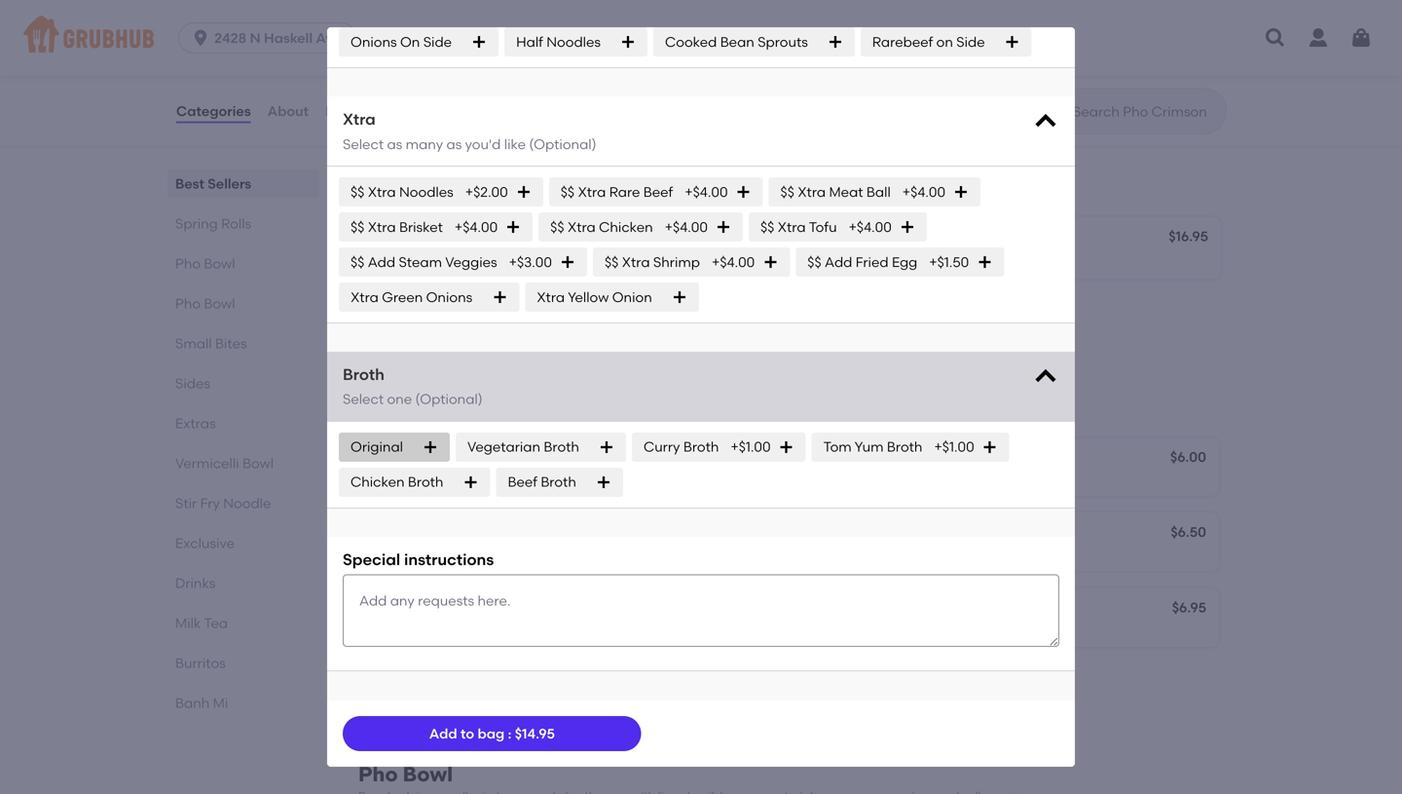 Task type: vqa. For each thing, say whether or not it's contained in the screenshot.
The Palace Seafood & Dim Sum Restaurant image
no



Task type: locate. For each thing, give the bounding box(es) containing it.
rolls down "steamed tofu spring rolls"
[[916, 526, 947, 542]]

0 horizontal spatial vermicelli
[[175, 455, 239, 472]]

sellers inside best sellers most ordered on grubhub
[[409, 157, 476, 182]]

rare down "green"
[[372, 308, 404, 325]]

option group
[[175, 5, 510, 55]]

Search Pho Crimson search field
[[1072, 102, 1221, 121]]

1 horizontal spatial best
[[359, 157, 404, 182]]

2 horizontal spatial chicken
[[811, 526, 865, 542]]

1 vertical spatial $6.95
[[736, 675, 771, 691]]

pork
[[372, 234, 403, 250], [374, 601, 404, 618]]

spring down "steamed tofu spring rolls"
[[869, 526, 912, 542]]

rarebeef
[[873, 34, 934, 50]]

rare
[[610, 184, 640, 200], [372, 308, 404, 325]]

tofu for fried tofu spring rolls
[[411, 526, 439, 542]]

yum
[[855, 439, 884, 455]]

0 horizontal spatial rare
[[372, 308, 404, 325]]

1 horizontal spatial rare
[[610, 184, 640, 200]]

1 horizontal spatial add
[[429, 725, 458, 742]]

1 vertical spatial vermicelli
[[175, 455, 239, 472]]

$$ for $$ xtra noodles
[[351, 184, 365, 200]]

$6.50
[[1171, 524, 1207, 540]]

1 side from the left
[[424, 34, 452, 50]]

best sellers
[[175, 175, 252, 192]]

spring right yum
[[906, 451, 950, 467]]

$$ for $$ xtra chicken
[[551, 219, 565, 235]]

$$ down $$ xtra chicken
[[605, 254, 619, 270]]

$6.95 button
[[799, 588, 1220, 647]]

pork down special
[[374, 601, 404, 618]]

as
[[387, 136, 403, 152], [447, 136, 462, 152]]

1 vertical spatial chicken
[[351, 474, 405, 490]]

broth for beef broth
[[541, 474, 577, 490]]

0 horizontal spatial as
[[387, 136, 403, 152]]

1 vertical spatial tofu
[[874, 451, 903, 467]]

1 horizontal spatial shrimp
[[654, 254, 701, 270]]

broth down veggie spring rolls
[[408, 474, 444, 490]]

steamed
[[811, 451, 871, 467]]

$$ for $$ xtra meat ball
[[781, 184, 795, 200]]

spring up the instructions
[[443, 526, 486, 542]]

rolls up the instructions
[[490, 526, 521, 542]]

2 vertical spatial chicken
[[811, 526, 865, 542]]

xtra
[[343, 110, 376, 129], [368, 184, 396, 200], [578, 184, 606, 200], [798, 184, 826, 200], [368, 219, 396, 235], [568, 219, 596, 235], [778, 219, 806, 235], [622, 254, 650, 270], [351, 289, 379, 305], [537, 289, 565, 305]]

veggie spring rolls
[[374, 451, 498, 467]]

beef down xtra green onions
[[407, 308, 437, 325]]

1 horizontal spatial $6.95
[[1173, 599, 1207, 616]]

beef inside button
[[407, 308, 437, 325]]

1 horizontal spatial spring rolls
[[359, 392, 480, 416]]

svg image
[[472, 34, 487, 50], [621, 34, 636, 50], [1033, 108, 1060, 136], [516, 184, 532, 200], [736, 184, 752, 200], [506, 219, 521, 235], [763, 254, 779, 270], [977, 254, 993, 270], [672, 289, 688, 305], [1033, 363, 1060, 391], [423, 439, 438, 455], [599, 439, 615, 455], [779, 439, 795, 455], [983, 439, 998, 455]]

1 min from the left
[[265, 31, 287, 45]]

0 horizontal spatial min
[[265, 31, 287, 45]]

2 vertical spatial beef
[[508, 474, 538, 490]]

$$ left seafood on the right top of the page
[[761, 219, 775, 235]]

select for xtra
[[343, 136, 384, 152]]

fried up special
[[374, 526, 408, 542]]

•
[[415, 31, 419, 45]]

grubhub
[[470, 185, 529, 201]]

broth right yum
[[887, 439, 923, 455]]

0 horizontal spatial side
[[424, 34, 452, 50]]

select down 'reviews'
[[343, 136, 384, 152]]

fried down seafood pho
[[856, 254, 889, 270]]

beef up $$ xtra chicken
[[644, 184, 673, 200]]

$6.00 up $6.50
[[1171, 449, 1207, 465]]

chicken down steamed
[[811, 526, 865, 542]]

1 vertical spatial noodles
[[399, 184, 454, 200]]

svg image inside 2428 n haskell ave. 'button'
[[191, 28, 211, 48]]

1 horizontal spatial $14.95
[[733, 228, 773, 244]]

spring left "rolls"
[[424, 451, 467, 467]]

xtra down most
[[368, 219, 396, 235]]

shrimp down the $$ xtra rare beef
[[654, 254, 701, 270]]

svg image
[[984, 15, 999, 30], [1265, 26, 1288, 50], [1350, 26, 1374, 50], [191, 28, 211, 48], [828, 34, 844, 50], [1005, 34, 1021, 50], [954, 184, 969, 200], [716, 219, 732, 235], [900, 219, 916, 235], [560, 254, 576, 270], [492, 289, 508, 305], [463, 474, 479, 490], [596, 474, 612, 490]]

1 vertical spatial select
[[343, 391, 384, 407]]

$$ up the +$3.00
[[551, 219, 565, 235]]

small bites
[[175, 335, 247, 352]]

1 vertical spatial $6.00
[[734, 524, 771, 540]]

0 horizontal spatial $6.00
[[734, 524, 771, 540]]

vegetarian broth
[[468, 439, 580, 455]]

chicken spring rolls
[[811, 526, 947, 542]]

0 horizontal spatial (optional)
[[416, 391, 483, 407]]

$14.95 left seafood on the right top of the page
[[733, 228, 773, 244]]

$6.00 for steamed tofu spring rolls
[[1171, 449, 1207, 465]]

bites
[[215, 335, 247, 352]]

0 vertical spatial tofu
[[809, 219, 837, 235]]

spring rolls up veggie spring rolls
[[359, 392, 480, 416]]

tom yum broth
[[824, 439, 923, 455]]

as left you'd
[[447, 136, 462, 152]]

beef
[[644, 184, 673, 200], [407, 308, 437, 325], [508, 474, 538, 490]]

spring rolls down best sellers
[[175, 215, 252, 232]]

0 horizontal spatial $6.95
[[736, 675, 771, 691]]

rare up $$ xtra chicken
[[610, 184, 640, 200]]

veggies
[[445, 254, 497, 270]]

0 vertical spatial $6.00
[[1171, 449, 1207, 465]]

best down categories button
[[175, 175, 205, 192]]

$6.95 down $6.50
[[1173, 599, 1207, 616]]

0 vertical spatial beef
[[644, 184, 673, 200]]

0 vertical spatial select
[[343, 136, 384, 152]]

pho bowl
[[175, 255, 235, 272], [175, 295, 235, 312], [359, 762, 453, 787]]

xtra left yellow
[[537, 289, 565, 305]]

2 select from the top
[[343, 391, 384, 407]]

1 vertical spatial (optional)
[[416, 391, 483, 407]]

1 horizontal spatial as
[[447, 136, 462, 152]]

0 vertical spatial pork
[[372, 234, 403, 250]]

add down $$ xtra brisket
[[368, 254, 396, 270]]

2 +$1.00 from the left
[[935, 439, 975, 455]]

min inside pickup 0.4 mi • 10–20 min
[[457, 31, 479, 45]]

onions on side
[[351, 34, 452, 50]]

1 vertical spatial on
[[450, 185, 466, 201]]

$$ down seafood on the right top of the page
[[808, 254, 822, 270]]

bowl down best sellers
[[204, 255, 235, 272]]

spring up original
[[359, 392, 425, 416]]

broth for chicken broth
[[408, 474, 444, 490]]

0 vertical spatial onions
[[351, 34, 397, 50]]

xtra down the $$ xtra rare beef
[[568, 219, 596, 235]]

tofu right steamed
[[874, 451, 903, 467]]

vermicelli up $$ add steam veggies
[[406, 234, 471, 250]]

pork for pork vermicelli
[[372, 234, 403, 250]]

on right the ordered
[[450, 185, 466, 201]]

tofu down $$ xtra meat ball
[[809, 219, 837, 235]]

+$4.00 for $$ xtra tofu
[[849, 219, 892, 235]]

$$ xtra meat ball
[[781, 184, 891, 200]]

xtra for $$ xtra brisket
[[368, 219, 396, 235]]

exclusive
[[175, 535, 235, 551]]

special
[[343, 550, 401, 569]]

green
[[382, 289, 423, 305]]

$$ for $$ add fried egg
[[808, 254, 822, 270]]

best inside best sellers most ordered on grubhub
[[359, 157, 404, 182]]

1 vertical spatial pork
[[374, 601, 404, 618]]

on right the rarebeef
[[937, 34, 954, 50]]

1 vertical spatial rare
[[372, 308, 404, 325]]

side right '•'
[[424, 34, 452, 50]]

1 vertical spatial $14.95
[[515, 725, 555, 742]]

0 horizontal spatial chicken
[[351, 474, 405, 490]]

milk
[[175, 615, 201, 631]]

0 horizontal spatial fried
[[374, 526, 408, 542]]

1 horizontal spatial side
[[957, 34, 986, 50]]

min right "n"
[[265, 31, 287, 45]]

(optional) inside xtra select as many as you'd like (optional)
[[529, 136, 597, 152]]

1 horizontal spatial onions
[[426, 289, 473, 305]]

0 horizontal spatial $14.95
[[515, 725, 555, 742]]

bowl
[[204, 255, 235, 272], [204, 295, 235, 312], [243, 455, 274, 472], [403, 762, 453, 787]]

categories
[[176, 103, 251, 119]]

sellers
[[409, 157, 476, 182], [208, 175, 252, 192]]

pork inside 'button'
[[374, 601, 404, 618]]

$$ for $$ add steam veggies
[[351, 254, 365, 270]]

$14.95
[[733, 228, 773, 244], [515, 725, 555, 742]]

about
[[268, 103, 309, 119]]

0 horizontal spatial noodles
[[399, 184, 454, 200]]

0 horizontal spatial spring rolls
[[175, 215, 252, 232]]

onions left on
[[351, 34, 397, 50]]

vegetarian
[[468, 439, 541, 455]]

chicken down the $$ xtra rare beef
[[599, 219, 653, 235]]

1 +$1.00 from the left
[[731, 439, 771, 455]]

min
[[265, 31, 287, 45], [457, 31, 479, 45]]

sellers for best sellers
[[208, 175, 252, 192]]

$$ for $$ xtra rare beef
[[561, 184, 575, 200]]

xtra right about button on the left top of the page
[[343, 110, 376, 129]]

2428 n haskell ave. button
[[178, 22, 365, 54]]

0 vertical spatial shrimp
[[654, 254, 701, 270]]

1 vertical spatial spring rolls
[[359, 392, 480, 416]]

curry broth
[[644, 439, 719, 455]]

1 horizontal spatial vermicelli
[[406, 234, 471, 250]]

0 vertical spatial $6.95
[[1173, 599, 1207, 616]]

0 horizontal spatial on
[[450, 185, 466, 201]]

broth right curry at bottom left
[[684, 439, 719, 455]]

1 horizontal spatial on
[[937, 34, 954, 50]]

pork up steam
[[372, 234, 403, 250]]

tofu for steamed tofu spring rolls
[[874, 451, 903, 467]]

rare inside rare beef pho button
[[372, 308, 404, 325]]

beef broth
[[508, 474, 577, 490]]

sellers down many
[[409, 157, 476, 182]]

$$ for $$ xtra shrimp
[[605, 254, 619, 270]]

+$1.00
[[731, 439, 771, 455], [935, 439, 975, 455]]

side right the rarebeef
[[957, 34, 986, 50]]

1 horizontal spatial chicken
[[599, 219, 653, 235]]

$$ for $$ xtra tofu
[[761, 219, 775, 235]]

1 vertical spatial beef
[[407, 308, 437, 325]]

as left many
[[387, 136, 403, 152]]

xtra for $$ xtra tofu
[[778, 219, 806, 235]]

rolls up 'bag'
[[472, 676, 503, 693]]

spring
[[175, 215, 218, 232], [359, 392, 425, 416], [424, 451, 467, 467], [906, 451, 950, 467], [443, 526, 486, 542], [869, 526, 912, 542], [408, 601, 451, 618], [425, 676, 468, 693]]

best up most
[[359, 157, 404, 182]]

$$ up $$ xtra tofu
[[781, 184, 795, 200]]

$$ up $$ xtra chicken
[[561, 184, 575, 200]]

delivery 25–40 min
[[229, 14, 287, 45]]

to
[[461, 725, 475, 742]]

sellers down categories button
[[208, 175, 252, 192]]

$14.95 right : on the left of the page
[[515, 725, 555, 742]]

2 horizontal spatial tofu
[[874, 451, 903, 467]]

1 horizontal spatial min
[[457, 31, 479, 45]]

add for steam
[[368, 254, 396, 270]]

broth down vegetarian broth
[[541, 474, 577, 490]]

1 horizontal spatial tofu
[[809, 219, 837, 235]]

shrimp down pork spring rolls
[[374, 676, 422, 693]]

select inside broth select one (optional)
[[343, 391, 384, 407]]

broth up "beef broth"
[[544, 439, 580, 455]]

0 vertical spatial rare
[[610, 184, 640, 200]]

rolls right tom yum broth on the right bottom of the page
[[953, 451, 984, 467]]

$6.00 for fried tofu spring rolls
[[734, 524, 771, 540]]

add left to
[[429, 725, 458, 742]]

0 vertical spatial $14.95
[[733, 228, 773, 244]]

xtra up onion
[[622, 254, 650, 270]]

(optional) right one
[[416, 391, 483, 407]]

noodles right half
[[547, 34, 601, 50]]

+$1.00 right curry broth
[[731, 439, 771, 455]]

beef down vegetarian broth
[[508, 474, 538, 490]]

2 horizontal spatial add
[[825, 254, 853, 270]]

0 vertical spatial on
[[937, 34, 954, 50]]

0 horizontal spatial tofu
[[411, 526, 439, 542]]

xtra up $$ xtra brisket
[[368, 184, 396, 200]]

broth for vegetarian broth
[[544, 439, 580, 455]]

rarebeef on side
[[873, 34, 986, 50]]

0 horizontal spatial add
[[368, 254, 396, 270]]

best
[[359, 157, 404, 182], [175, 175, 205, 192]]

$6.00 down the $5.50
[[734, 524, 771, 540]]

half noodles
[[516, 34, 601, 50]]

2 side from the left
[[957, 34, 986, 50]]

select left one
[[343, 391, 384, 407]]

0 horizontal spatial beef
[[407, 308, 437, 325]]

xtra left seafood on the right top of the page
[[778, 219, 806, 235]]

0 horizontal spatial best
[[175, 175, 205, 192]]

0 vertical spatial fried
[[856, 254, 889, 270]]

spring rolls
[[175, 215, 252, 232], [359, 392, 480, 416]]

0 vertical spatial spring rolls
[[175, 215, 252, 232]]

noodles
[[547, 34, 601, 50], [399, 184, 454, 200]]

stir fry noodle
[[175, 495, 271, 511]]

add down seafood on the right top of the page
[[825, 254, 853, 270]]

$$
[[351, 184, 365, 200], [561, 184, 575, 200], [781, 184, 795, 200], [351, 219, 365, 235], [551, 219, 565, 235], [761, 219, 775, 235], [351, 254, 365, 270], [605, 254, 619, 270], [808, 254, 822, 270]]

$6.95 down special instructions text box
[[736, 675, 771, 691]]

bowl up noodle
[[243, 455, 274, 472]]

add to bag : $14.95
[[429, 725, 555, 742]]

0 horizontal spatial +$1.00
[[731, 439, 771, 455]]

broth
[[343, 365, 385, 384], [544, 439, 580, 455], [684, 439, 719, 455], [887, 439, 923, 455], [408, 474, 444, 490], [541, 474, 577, 490]]

onions up rare beef pho
[[426, 289, 473, 305]]

mi
[[213, 695, 228, 711]]

chicken down veggie
[[351, 474, 405, 490]]

25–40
[[229, 31, 263, 45]]

rolls down the instructions
[[455, 601, 486, 618]]

xtra left "meat"
[[798, 184, 826, 200]]

1 horizontal spatial sellers
[[409, 157, 476, 182]]

chicken for chicken broth
[[351, 474, 405, 490]]

2 as from the left
[[447, 136, 462, 152]]

broth select one (optional)
[[343, 365, 483, 407]]

special instructions
[[343, 550, 494, 569]]

seafood pho
[[809, 234, 894, 250]]

vermicelli up fry
[[175, 455, 239, 472]]

1 vertical spatial shrimp
[[374, 676, 422, 693]]

0 vertical spatial (optional)
[[529, 136, 597, 152]]

$$ xtra shrimp
[[605, 254, 701, 270]]

select
[[343, 136, 384, 152], [343, 391, 384, 407]]

select inside xtra select as many as you'd like (optional)
[[343, 136, 384, 152]]

xtra up $$ xtra chicken
[[578, 184, 606, 200]]

$$ down most
[[351, 219, 365, 235]]

$$ down $$ xtra brisket
[[351, 254, 365, 270]]

rare beef pho button
[[360, 291, 785, 354]]

pork for pork spring rolls
[[374, 601, 404, 618]]

1 horizontal spatial fried
[[856, 254, 889, 270]]

0 horizontal spatial sellers
[[208, 175, 252, 192]]

+$2.00
[[465, 184, 508, 200]]

spring down the special instructions
[[408, 601, 451, 618]]

(optional) right like
[[529, 136, 597, 152]]

Special instructions text field
[[343, 574, 1060, 647]]

xtra for $$ xtra rare beef
[[578, 184, 606, 200]]

1 horizontal spatial +$1.00
[[935, 439, 975, 455]]

noodles up brisket
[[399, 184, 454, 200]]

1 select from the top
[[343, 136, 384, 152]]

(optional)
[[529, 136, 597, 152], [416, 391, 483, 407]]

1 horizontal spatial (optional)
[[529, 136, 597, 152]]

tofu up the special instructions
[[411, 526, 439, 542]]

steam
[[399, 254, 442, 270]]

2 min from the left
[[457, 31, 479, 45]]

1 horizontal spatial $6.00
[[1171, 449, 1207, 465]]

min right 10–20
[[457, 31, 479, 45]]

+$1.00 right tom yum broth on the right bottom of the page
[[935, 439, 975, 455]]

0 vertical spatial noodles
[[547, 34, 601, 50]]

broth inside broth select one (optional)
[[343, 365, 385, 384]]

broth up original
[[343, 365, 385, 384]]

2 horizontal spatial beef
[[644, 184, 673, 200]]

pork vermicelli
[[372, 234, 471, 250]]

2 vertical spatial tofu
[[411, 526, 439, 542]]

$$ up $$ xtra brisket
[[351, 184, 365, 200]]

curry
[[644, 439, 681, 455]]



Task type: describe. For each thing, give the bounding box(es) containing it.
$$ xtra brisket
[[351, 219, 443, 235]]

+$4.00 for $$ xtra chicken
[[665, 219, 708, 235]]

sellers for best sellers most ordered on grubhub
[[409, 157, 476, 182]]

tea
[[204, 615, 228, 631]]

search icon image
[[1042, 99, 1066, 123]]

you'd
[[465, 136, 501, 152]]

reviews
[[325, 103, 380, 119]]

ave.
[[316, 30, 345, 46]]

instructions
[[404, 550, 494, 569]]

on inside best sellers most ordered on grubhub
[[450, 185, 466, 201]]

banh mi
[[175, 695, 228, 711]]

pork spring rolls
[[374, 601, 486, 618]]

most
[[359, 185, 390, 201]]

broth for curry broth
[[684, 439, 719, 455]]

option group containing delivery 25–40 min
[[175, 5, 510, 55]]

delivery
[[235, 14, 281, 28]]

mi
[[397, 31, 411, 45]]

tom
[[824, 439, 852, 455]]

side for rarebeef on side
[[957, 34, 986, 50]]

small
[[175, 335, 212, 352]]

chicken broth
[[351, 474, 444, 490]]

add for fried
[[825, 254, 853, 270]]

$$ for $$ xtra brisket
[[351, 219, 365, 235]]

svg image inside schedule button
[[984, 15, 999, 30]]

spring up to
[[425, 676, 468, 693]]

drinks
[[175, 575, 216, 591]]

0 vertical spatial chicken
[[599, 219, 653, 235]]

xtra yellow onion
[[537, 289, 653, 305]]

$$ xtra tofu
[[761, 219, 837, 235]]

$$ add fried egg
[[808, 254, 918, 270]]

0 vertical spatial pho bowl
[[175, 255, 235, 272]]

onion
[[613, 289, 653, 305]]

one
[[387, 391, 412, 407]]

spring down best sellers
[[175, 215, 218, 232]]

1 vertical spatial pho bowl
[[175, 295, 235, 312]]

yellow
[[568, 289, 609, 305]]

+$1.00 for curry broth
[[731, 439, 771, 455]]

chicken for chicken spring rolls
[[811, 526, 865, 542]]

xtra for $$ xtra meat ball
[[798, 184, 826, 200]]

burritos
[[175, 655, 226, 671]]

1 horizontal spatial beef
[[508, 474, 538, 490]]

rolls
[[471, 451, 498, 467]]

+$1.00 for tom yum broth
[[935, 439, 975, 455]]

$5.50
[[735, 449, 771, 465]]

rolls down best sellers
[[221, 215, 252, 232]]

xtra left "green"
[[351, 289, 379, 305]]

vermicelli bowl
[[175, 455, 274, 472]]

brisket
[[399, 219, 443, 235]]

$6.95 inside button
[[1173, 599, 1207, 616]]

xtra for $$ xtra chicken
[[568, 219, 596, 235]]

steamed tofu spring rolls
[[811, 451, 984, 467]]

fried tofu spring rolls
[[374, 526, 521, 542]]

+$4.00 for $$ xtra shrimp
[[712, 254, 755, 270]]

2 vertical spatial pho bowl
[[359, 762, 453, 787]]

$$ add steam veggies
[[351, 254, 497, 270]]

schedule button
[[967, 5, 1082, 40]]

bowl up small bites
[[204, 295, 235, 312]]

noodle
[[223, 495, 271, 511]]

xtra inside xtra select as many as you'd like (optional)
[[343, 110, 376, 129]]

+$4.00 for $$ xtra meat ball
[[903, 184, 946, 200]]

egg
[[892, 254, 918, 270]]

pork spring rolls button
[[362, 588, 783, 647]]

pickup
[[408, 14, 447, 28]]

stir
[[175, 495, 197, 511]]

$$ xtra noodles
[[351, 184, 454, 200]]

spring inside pork spring rolls 'button'
[[408, 601, 451, 618]]

:
[[508, 725, 512, 742]]

on
[[400, 34, 420, 50]]

rolls right one
[[430, 392, 480, 416]]

min inside "delivery 25–40 min"
[[265, 31, 287, 45]]

fry
[[200, 495, 220, 511]]

schedule
[[1003, 14, 1065, 31]]

bowl down add to bag : $14.95
[[403, 762, 453, 787]]

reviews button
[[324, 76, 381, 146]]

+$3.00
[[509, 254, 552, 270]]

cooked
[[665, 34, 717, 50]]

seafood
[[809, 234, 865, 250]]

(optional) inside broth select one (optional)
[[416, 391, 483, 407]]

about button
[[267, 76, 310, 146]]

2428
[[214, 30, 247, 46]]

0 vertical spatial vermicelli
[[406, 234, 471, 250]]

+$4.00 for $$ xtra brisket
[[455, 219, 498, 235]]

+$1.50
[[930, 254, 970, 270]]

side for onions on side
[[424, 34, 452, 50]]

best sellers most ordered on grubhub
[[359, 157, 529, 201]]

original
[[351, 439, 403, 455]]

main navigation navigation
[[0, 0, 1403, 76]]

select for broth
[[343, 391, 384, 407]]

1 horizontal spatial noodles
[[547, 34, 601, 50]]

rolls inside 'button'
[[455, 601, 486, 618]]

haskell
[[264, 30, 313, 46]]

categories button
[[175, 76, 252, 146]]

like
[[504, 136, 526, 152]]

pickup 0.4 mi • 10–20 min
[[376, 14, 479, 45]]

xtra for $$ xtra noodles
[[368, 184, 396, 200]]

1 vertical spatial fried
[[374, 526, 408, 542]]

xtra for $$ xtra shrimp
[[622, 254, 650, 270]]

xtra select as many as you'd like (optional)
[[343, 110, 597, 152]]

+$4.00 for $$ xtra rare beef
[[685, 184, 728, 200]]

many
[[406, 136, 443, 152]]

best for best sellers
[[175, 175, 205, 192]]

milk tea
[[175, 615, 228, 631]]

shrimp spring rolls
[[374, 676, 503, 693]]

pho inside button
[[440, 308, 466, 325]]

best for best sellers most ordered on grubhub
[[359, 157, 404, 182]]

bag
[[478, 725, 505, 742]]

veggie
[[374, 451, 421, 467]]

1 vertical spatial onions
[[426, 289, 473, 305]]

half
[[516, 34, 544, 50]]

$$ xtra chicken
[[551, 219, 653, 235]]

$16.95
[[1169, 228, 1209, 244]]

$$ xtra rare beef
[[561, 184, 673, 200]]

ordered
[[394, 185, 446, 201]]

extras
[[175, 415, 216, 432]]

bean
[[721, 34, 755, 50]]

sides
[[175, 375, 210, 392]]

0 horizontal spatial onions
[[351, 34, 397, 50]]

10–20
[[423, 31, 455, 45]]

2428 n haskell ave.
[[214, 30, 345, 46]]

1 as from the left
[[387, 136, 403, 152]]

0 horizontal spatial shrimp
[[374, 676, 422, 693]]

0.4
[[376, 31, 393, 45]]



